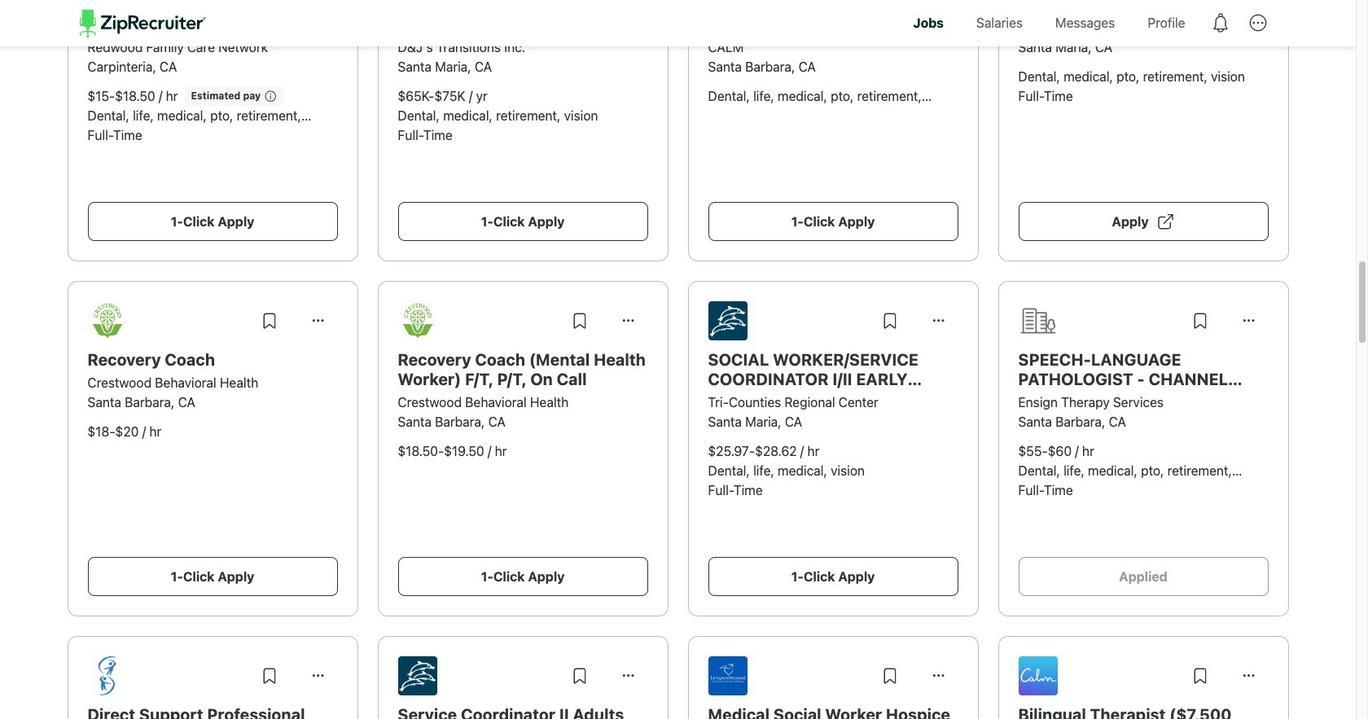 Task type: vqa. For each thing, say whether or not it's contained in the screenshot.
2nd job card menu element from the top
yes



Task type: locate. For each thing, give the bounding box(es) containing it.
senior manager of trauma treatment programs element
[[708, 0, 958, 34]]

recovery coach element
[[88, 350, 338, 370]]

medical social worker hospice image
[[708, 656, 747, 695]]

save job for later image up social worker/service coordinator i/ii early childhood #1811 element
[[880, 311, 899, 330]]

save job for later image up direct support professional element
[[259, 666, 279, 686]]

bilingual therapist ($7,500 hiring bonus) image
[[1018, 656, 1057, 695]]

save job for later image for medical social worker hospice element
[[880, 666, 899, 686]]

medical social worker hospice element
[[708, 705, 958, 719]]

save job for later image up 'recovery coach' element
[[259, 311, 279, 330]]

service coordinator ii adults bilingual req'd #1868 image
[[398, 656, 437, 695]]

save job for later image
[[259, 311, 279, 330], [570, 311, 589, 330], [1190, 311, 1210, 330], [570, 666, 589, 686], [1190, 666, 1210, 686]]

licensed therapist element
[[1018, 0, 1268, 14]]

save job for later image up recovery coach (mental health worker) f/t, p/t, on call element
[[570, 311, 589, 330]]

direct support professional-ventura $500 sign on bonus element
[[88, 0, 338, 34]]

direct support professional element
[[88, 705, 338, 719]]

1 vertical spatial job card menu element
[[1229, 673, 1268, 688]]

recovery coach image
[[88, 301, 127, 340]]

0 vertical spatial job card menu element
[[1229, 318, 1268, 333]]

1 job card menu element from the top
[[1229, 318, 1268, 333]]

2 job card menu element from the top
[[1229, 673, 1268, 688]]

save job for later image for recovery coach (mental health worker) f/t, p/t, on call element
[[570, 311, 589, 330]]

save job for later image up bilingual therapist ($7,500 hiring bonus) element
[[1190, 666, 1210, 686]]

save job for later image
[[880, 311, 899, 330], [259, 666, 279, 686], [880, 666, 899, 686]]

None button
[[298, 301, 338, 340], [609, 301, 648, 340], [919, 301, 958, 340], [298, 656, 338, 695], [609, 656, 648, 695], [919, 656, 958, 695], [298, 301, 338, 340], [609, 301, 648, 340], [919, 301, 958, 340], [298, 656, 338, 695], [609, 656, 648, 695], [919, 656, 958, 695]]

save job for later image up speech-language pathologist - channel islands - santa barbara, ca element
[[1190, 311, 1210, 330]]

job card menu element
[[1229, 318, 1268, 333], [1229, 673, 1268, 688]]

save job for later image up medical social worker hospice element
[[880, 666, 899, 686]]

social worker/service coordinator i/ii early childhood #1811 image
[[708, 301, 747, 340]]

save job for later image for direct support professional element
[[259, 666, 279, 686]]

recovery coach (mental health worker) f/t, p/t, on call element
[[398, 350, 648, 389]]

service coordinator ii adults bilingual req'd #1868 element
[[398, 705, 648, 719]]



Task type: describe. For each thing, give the bounding box(es) containing it.
job card menu element for bilingual therapist ($7,500 hiring bonus) element
[[1229, 673, 1268, 688]]

job card menu element for speech-language pathologist - channel islands - santa barbara, ca element
[[1229, 318, 1268, 333]]

ziprecruiter image
[[79, 10, 206, 37]]

recovery coach (mental health worker) f/t, p/t, on call image
[[398, 301, 437, 340]]

speech-language pathologist - channel islands - santa barbara, ca element
[[1018, 350, 1268, 389]]

save job for later image up service coordinator ii adults bilingual req'd #1868 element
[[570, 666, 589, 686]]

bilingual therapist ($7,500 hiring bonus) element
[[1018, 705, 1268, 719]]

social worker/service coordinator i/ii early childhood #1811 element
[[708, 350, 958, 389]]

save job for later image for 'recovery coach' element
[[259, 311, 279, 330]]

direct support professional image
[[88, 656, 127, 695]]

save job for later image for social worker/service coordinator i/ii early childhood #1811 element
[[880, 311, 899, 330]]

save job for later image for speech-language pathologist - channel islands - santa barbara, ca element
[[1190, 311, 1210, 330]]



